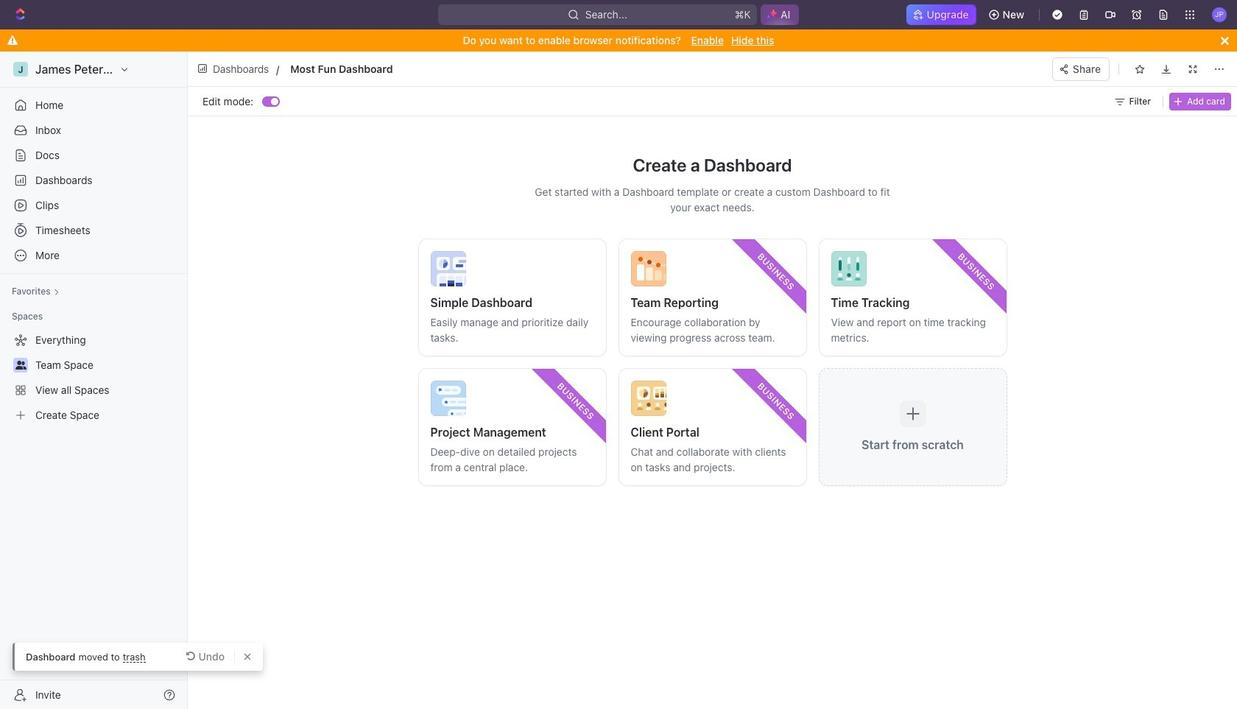Task type: vqa. For each thing, say whether or not it's contained in the screenshot.
tree
yes



Task type: locate. For each thing, give the bounding box(es) containing it.
time tracking image
[[831, 251, 866, 286]]

None text field
[[290, 60, 611, 78]]

user group image
[[15, 361, 26, 370]]

tree
[[6, 328, 181, 427]]

project management image
[[430, 381, 466, 416]]

sidebar navigation
[[0, 52, 191, 709]]

client portal image
[[631, 381, 666, 416]]



Task type: describe. For each thing, give the bounding box(es) containing it.
tree inside sidebar navigation
[[6, 328, 181, 427]]

team reporting image
[[631, 251, 666, 286]]

simple dashboard image
[[430, 251, 466, 286]]

james peterson's workspace, , element
[[13, 62, 28, 77]]



